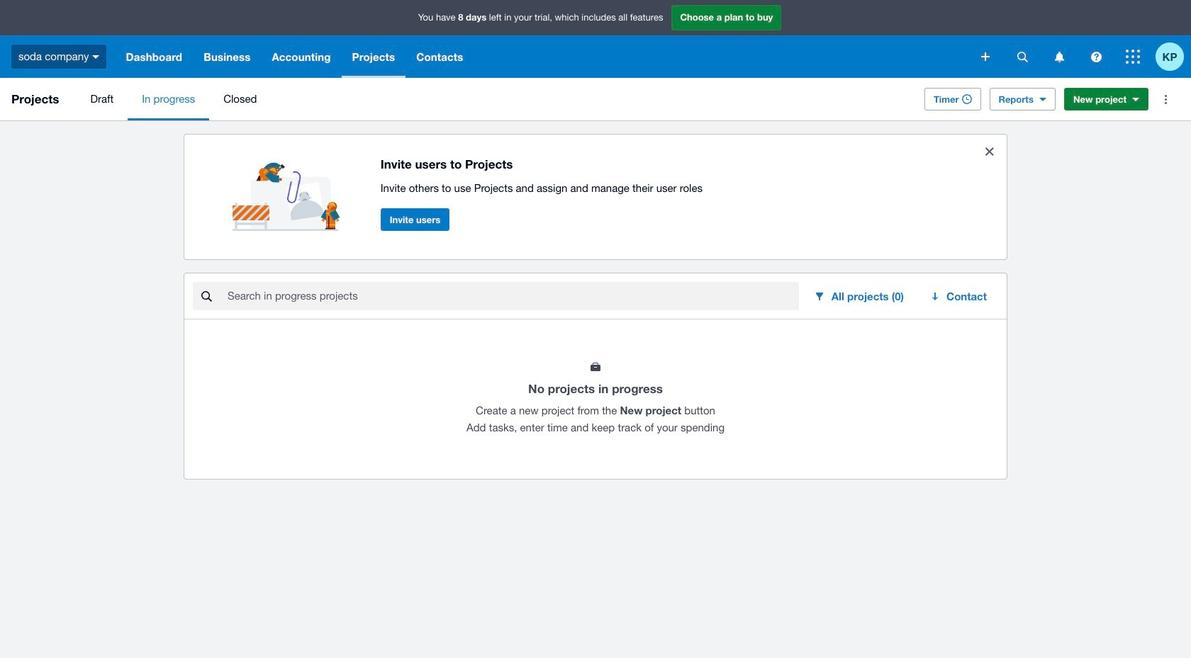 Task type: describe. For each thing, give the bounding box(es) containing it.
clear image
[[976, 138, 1004, 166]]

0 horizontal spatial svg image
[[982, 52, 990, 61]]

more options image
[[1152, 85, 1180, 113]]

0 horizontal spatial svg image
[[93, 55, 100, 59]]

2 horizontal spatial svg image
[[1055, 51, 1064, 62]]

invite users to projects image
[[233, 146, 347, 231]]

Search in progress projects search field
[[226, 283, 799, 310]]



Task type: locate. For each thing, give the bounding box(es) containing it.
svg image
[[1017, 51, 1028, 62], [1055, 51, 1064, 62], [93, 55, 100, 59]]

1 horizontal spatial svg image
[[1017, 51, 1028, 62]]

1 horizontal spatial svg image
[[1091, 51, 1102, 62]]

banner
[[0, 0, 1191, 78]]

2 horizontal spatial svg image
[[1126, 50, 1140, 64]]

svg image
[[1126, 50, 1140, 64], [1091, 51, 1102, 62], [982, 52, 990, 61]]



Task type: vqa. For each thing, say whether or not it's contained in the screenshot.
"Contact" corresponding to Contact popup button
no



